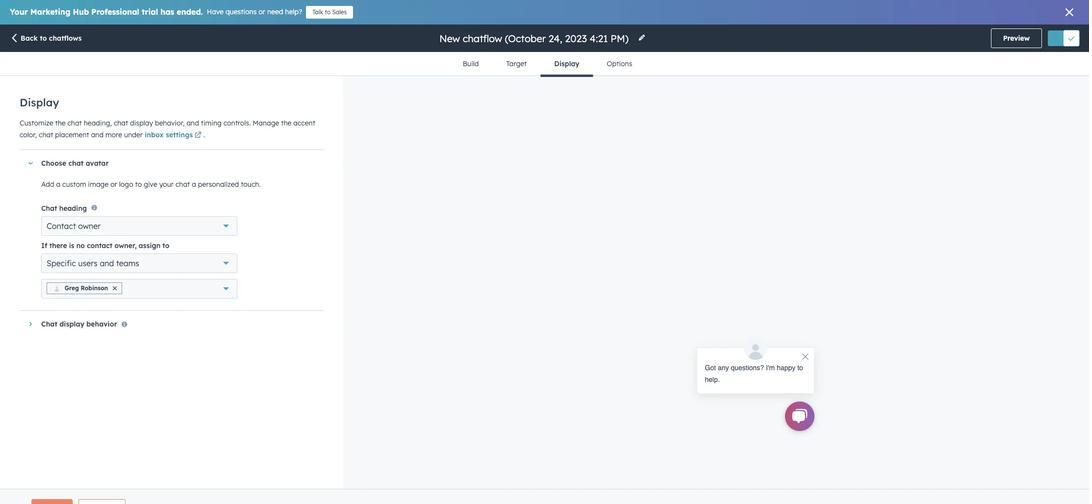 Task type: locate. For each thing, give the bounding box(es) containing it.
chat display behavior
[[41, 320, 117, 329]]

1 vertical spatial display
[[60, 320, 84, 329]]

2 chat from the top
[[41, 320, 57, 329]]

chat up placement at left top
[[67, 119, 82, 128]]

0 vertical spatial chat
[[41, 204, 57, 213]]

is
[[69, 242, 74, 250]]

0 horizontal spatial the
[[55, 119, 66, 128]]

chat
[[67, 119, 82, 128], [114, 119, 128, 128], [39, 131, 53, 139], [68, 159, 84, 168], [176, 180, 190, 189]]

and up settings at the top of the page
[[187, 119, 199, 128]]

0 horizontal spatial or
[[111, 180, 117, 189]]

assign
[[139, 242, 161, 250]]

2 vertical spatial and
[[100, 259, 114, 269]]

chat inside dropdown button
[[41, 320, 57, 329]]

1 chat from the top
[[41, 204, 57, 213]]

chat down customize
[[39, 131, 53, 139]]

caret image inside choose chat avatar "dropdown button"
[[27, 162, 33, 165]]

more
[[106, 131, 122, 139]]

settings
[[166, 131, 193, 139]]

the
[[55, 119, 66, 128], [281, 119, 292, 128]]

no
[[76, 242, 85, 250]]

if there is no contact owner, assign to
[[41, 242, 170, 250]]

placement
[[55, 131, 89, 139]]

accent
[[294, 119, 315, 128]]

sales
[[332, 8, 347, 16]]

welcome message status
[[687, 337, 815, 394]]

and down if there is no contact owner, assign to
[[100, 259, 114, 269]]

close image inside the greg robinson popup button
[[113, 287, 117, 291]]

contact
[[47, 221, 76, 231]]

0 horizontal spatial display
[[20, 96, 59, 109]]

chat up custom
[[68, 159, 84, 168]]

0 vertical spatial close image
[[1066, 8, 1074, 16]]

None field
[[439, 32, 633, 45]]

1 horizontal spatial display
[[555, 59, 580, 68]]

display left behavior
[[60, 320, 84, 329]]

options
[[607, 59, 633, 68]]

1 horizontal spatial the
[[281, 119, 292, 128]]

inbox
[[145, 131, 164, 139]]

to right 'back'
[[40, 34, 47, 43]]

specific
[[47, 259, 76, 269]]

greg robinson button
[[41, 279, 237, 299]]

0 vertical spatial caret image
[[27, 162, 33, 165]]

to right talk
[[325, 8, 331, 16]]

caret image left "chat display behavior"
[[29, 322, 32, 327]]

or left logo
[[111, 180, 117, 189]]

under
[[124, 131, 143, 139]]

.
[[203, 131, 205, 139]]

preview
[[1004, 34, 1030, 43]]

close image
[[1066, 8, 1074, 16], [113, 287, 117, 291]]

1 horizontal spatial display
[[130, 119, 153, 128]]

0 horizontal spatial a
[[56, 180, 60, 189]]

1 vertical spatial display
[[20, 96, 59, 109]]

display
[[130, 119, 153, 128], [60, 320, 84, 329]]

a left personalized
[[192, 180, 196, 189]]

ended.
[[177, 7, 203, 17]]

owner,
[[115, 242, 137, 250]]

and down the heading,
[[91, 131, 104, 139]]

add a custom image or logo to give your chat a personalized touch.
[[41, 180, 261, 189]]

0 horizontal spatial display
[[60, 320, 84, 329]]

1 vertical spatial caret image
[[29, 322, 32, 327]]

caret image left "choose"
[[27, 162, 33, 165]]

customize
[[20, 119, 53, 128]]

1 vertical spatial chat
[[41, 320, 57, 329]]

1 horizontal spatial a
[[192, 180, 196, 189]]

link opens in a new window image
[[195, 130, 202, 142], [195, 132, 202, 139]]

target
[[507, 59, 527, 68]]

add
[[41, 180, 54, 189]]

chat
[[41, 204, 57, 213], [41, 320, 57, 329]]

professional
[[91, 7, 139, 17]]

0 vertical spatial and
[[187, 119, 199, 128]]

1 vertical spatial close image
[[113, 287, 117, 291]]

talk
[[313, 8, 323, 16]]

if
[[41, 242, 47, 250]]

or left need
[[259, 7, 265, 16]]

greg robinson
[[65, 285, 108, 292]]

link opens in a new window image inside inbox settings link
[[195, 132, 202, 139]]

1 horizontal spatial or
[[259, 7, 265, 16]]

display up the "under"
[[130, 119, 153, 128]]

to left give
[[135, 180, 142, 189]]

behavior,
[[155, 119, 185, 128]]

choose
[[41, 159, 66, 168]]

behavior
[[86, 320, 117, 329]]

controls.
[[224, 119, 251, 128]]

0 vertical spatial display
[[130, 119, 153, 128]]

navigation
[[449, 52, 646, 77]]

or
[[259, 7, 265, 16], [111, 180, 117, 189]]

the up placement at left top
[[55, 119, 66, 128]]

got any questions? i'm happy to help. status
[[705, 362, 806, 386]]

questions
[[226, 7, 257, 16]]

preview button
[[992, 28, 1043, 48]]

a
[[56, 180, 60, 189], [192, 180, 196, 189]]

specific users and teams
[[47, 259, 139, 269]]

target button
[[493, 52, 541, 76]]

caret image
[[27, 162, 33, 165], [29, 322, 32, 327]]

to
[[325, 8, 331, 16], [40, 34, 47, 43], [135, 180, 142, 189], [163, 242, 170, 250], [798, 364, 804, 372]]

manage
[[253, 119, 279, 128]]

questions?
[[731, 364, 765, 372]]

the left accent
[[281, 119, 292, 128]]

1 horizontal spatial close image
[[1066, 8, 1074, 16]]

touch.
[[241, 180, 261, 189]]

1 vertical spatial and
[[91, 131, 104, 139]]

0 vertical spatial display
[[555, 59, 580, 68]]

1 link opens in a new window image from the top
[[195, 130, 202, 142]]

and
[[187, 119, 199, 128], [91, 131, 104, 139], [100, 259, 114, 269]]

0 vertical spatial or
[[259, 7, 265, 16]]

got
[[705, 364, 716, 372]]

talk to sales button
[[306, 6, 353, 19]]

a right add
[[56, 180, 60, 189]]

choose chat avatar
[[41, 159, 109, 168]]

got any questions? i'm happy to help. button
[[697, 337, 815, 394]]

to right happy
[[798, 364, 804, 372]]

2 link opens in a new window image from the top
[[195, 132, 202, 139]]

caret image inside the chat display behavior dropdown button
[[29, 322, 32, 327]]

0 horizontal spatial close image
[[113, 287, 117, 291]]

display
[[555, 59, 580, 68], [20, 96, 59, 109]]

1 vertical spatial or
[[111, 180, 117, 189]]

has
[[161, 7, 174, 17]]



Task type: vqa. For each thing, say whether or not it's contained in the screenshot.
questions?
yes



Task type: describe. For each thing, give the bounding box(es) containing it.
display button
[[541, 52, 594, 77]]

marketing
[[30, 7, 70, 17]]

trial
[[142, 7, 158, 17]]

specific users and teams button
[[41, 254, 237, 273]]

chatflows
[[49, 34, 82, 43]]

caret image for choose chat avatar "dropdown button"
[[27, 162, 33, 165]]

hub
[[73, 7, 89, 17]]

display inside button
[[555, 59, 580, 68]]

have
[[207, 7, 224, 16]]

contact
[[87, 242, 113, 250]]

chat heading
[[41, 204, 87, 213]]

back to chatflows
[[21, 34, 82, 43]]

heading
[[59, 204, 87, 213]]

to right assign
[[163, 242, 170, 250]]

close image for have questions or need help?
[[1066, 8, 1074, 16]]

help?
[[285, 7, 302, 16]]

chat for chat display behavior
[[41, 320, 57, 329]]

chat up more
[[114, 119, 128, 128]]

1 a from the left
[[56, 180, 60, 189]]

inbox settings link
[[145, 130, 203, 142]]

your
[[10, 7, 28, 17]]

back to chatflows button
[[10, 33, 82, 44]]

avatar
[[86, 159, 109, 168]]

need
[[267, 7, 283, 16]]

chat right your
[[176, 180, 190, 189]]

build
[[463, 59, 479, 68]]

greg
[[65, 285, 79, 292]]

to inside got any questions? i'm happy to help.
[[798, 364, 804, 372]]

image
[[88, 180, 109, 189]]

display inside customize the chat heading, chat display behavior, and timing controls. manage the accent color, chat placement and more under
[[130, 119, 153, 128]]

navigation containing build
[[449, 52, 646, 77]]

give
[[144, 180, 157, 189]]

your
[[159, 180, 174, 189]]

color,
[[20, 131, 37, 139]]

2 a from the left
[[192, 180, 196, 189]]

close image for greg robinson
[[113, 287, 117, 291]]

contact owner
[[47, 221, 101, 231]]

to inside button
[[325, 8, 331, 16]]

2 the from the left
[[281, 119, 292, 128]]

and inside popup button
[[100, 259, 114, 269]]

to inside button
[[40, 34, 47, 43]]

teams
[[116, 259, 139, 269]]

owner
[[78, 221, 101, 231]]

contact owner button
[[41, 217, 237, 236]]

users
[[78, 259, 98, 269]]

or inside your marketing hub professional trial has ended. have questions or need help?
[[259, 7, 265, 16]]

heading,
[[84, 119, 112, 128]]

i'm
[[766, 364, 775, 372]]

choose chat avatar button
[[20, 150, 314, 177]]

personalized
[[198, 180, 239, 189]]

logo
[[119, 180, 133, 189]]

inbox settings
[[145, 131, 193, 139]]

happy
[[777, 364, 796, 372]]

timing
[[201, 119, 222, 128]]

there
[[49, 242, 67, 250]]

build button
[[449, 52, 493, 76]]

got any questions? i'm happy to help.
[[705, 364, 804, 384]]

caret image for the chat display behavior dropdown button
[[29, 322, 32, 327]]

any
[[718, 364, 729, 372]]

talk to sales
[[313, 8, 347, 16]]

your marketing hub professional trial has ended. have questions or need help?
[[10, 7, 302, 17]]

custom
[[62, 180, 86, 189]]

help.
[[705, 376, 720, 384]]

customize the chat heading, chat display behavior, and timing controls. manage the accent color, chat placement and more under
[[20, 119, 315, 139]]

chat for chat heading
[[41, 204, 57, 213]]

options button
[[594, 52, 646, 76]]

back
[[21, 34, 38, 43]]

chat inside "dropdown button"
[[68, 159, 84, 168]]

chat display behavior button
[[20, 311, 314, 338]]

display inside dropdown button
[[60, 320, 84, 329]]

1 the from the left
[[55, 119, 66, 128]]

robinson
[[81, 285, 108, 292]]



